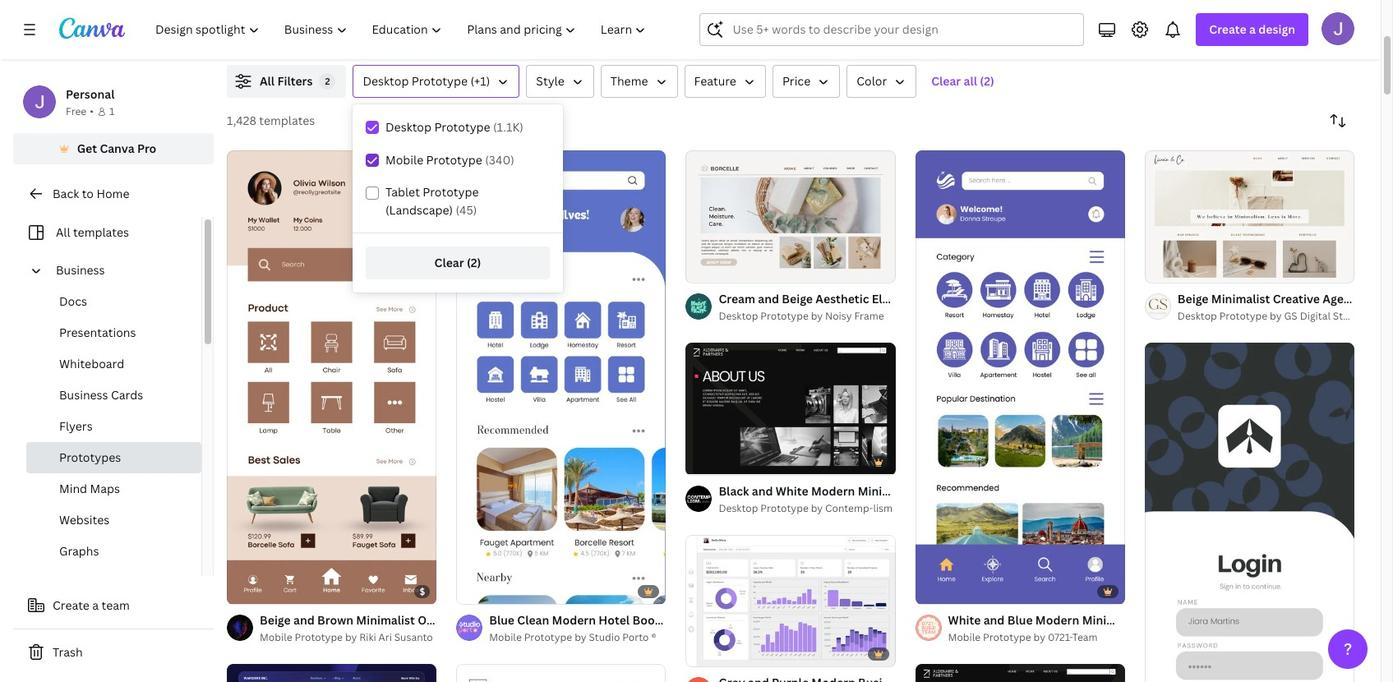 Task type: describe. For each thing, give the bounding box(es) containing it.
back to home
[[53, 186, 129, 201]]

by inside blue clean modern hotel booking mobile prototype mobile prototype by studio porto ®
[[575, 630, 586, 644]]

prototype for mobile prototype by riki ari susanto
[[295, 630, 343, 644]]

desktop for desktop prototype (1.1k)
[[385, 119, 431, 135]]

maps
[[90, 481, 120, 496]]

free
[[66, 104, 87, 118]]

desktop prototype by gs digital studio link
[[1178, 308, 1364, 324]]

agency
[[1323, 291, 1364, 306]]

mobile for mobile prototype by 0721-team
[[948, 630, 981, 644]]

clear for clear (2)
[[434, 255, 464, 270]]

graphs link
[[26, 536, 201, 567]]

create for create a design
[[1209, 21, 1247, 37]]

home
[[96, 186, 129, 201]]

mobile prototype by studio porto ® link
[[489, 629, 666, 646]]

all templates link
[[23, 217, 191, 248]]

(+1)
[[471, 73, 490, 89]]

a for design
[[1249, 21, 1256, 37]]

studio for hotel
[[589, 630, 620, 644]]

contemp-
[[825, 501, 873, 515]]

all
[[964, 73, 977, 89]]

1 of 5 link
[[686, 150, 896, 283]]

business cards link
[[26, 380, 201, 411]]

get canva pro button
[[13, 133, 214, 164]]

desktop for desktop prototype by contemp-lism
[[719, 501, 758, 515]]

5
[[716, 263, 721, 275]]

(2) inside button
[[980, 73, 994, 89]]

all for all filters
[[260, 73, 275, 89]]

business link
[[49, 255, 191, 286]]

login page wireframe mobile ui prototype image
[[1145, 343, 1354, 682]]

desktop prototype by noisy frame
[[719, 309, 884, 323]]

mobile prototype by 0721-team link
[[948, 629, 1125, 646]]

of
[[704, 263, 713, 275]]

mind maps link
[[26, 473, 201, 505]]

desktop prototype (+1)
[[363, 73, 490, 89]]

1,428 templates
[[227, 113, 315, 128]]

get
[[77, 141, 97, 156]]

black and white minimalist interior company desktop prototype image
[[456, 664, 666, 682]]

desktop prototype (+1) button
[[353, 65, 520, 98]]

team
[[1072, 630, 1098, 644]]

mind maps
[[59, 481, 120, 496]]

theme
[[610, 73, 648, 89]]

presentations
[[59, 325, 136, 340]]

pro
[[137, 141, 156, 156]]

digital
[[1300, 309, 1331, 323]]

1 of 5
[[697, 263, 721, 275]]

free •
[[66, 104, 94, 118]]

all templates
[[56, 224, 129, 240]]

filters
[[277, 73, 313, 89]]

(45)
[[456, 202, 477, 218]]

a for team
[[92, 598, 99, 613]]

$
[[420, 585, 425, 597]]

webs
[[1367, 291, 1393, 306]]

feature
[[694, 73, 736, 89]]

mobile for mobile prototype by riki ari susanto
[[260, 630, 292, 644]]

mobile prototype by riki ari susanto link
[[260, 629, 437, 646]]

(1.1k)
[[493, 119, 523, 135]]

0721-
[[1048, 630, 1072, 644]]

prototype for desktop prototype (+1)
[[412, 73, 468, 89]]

prototypes
[[59, 450, 121, 465]]

hotel
[[599, 612, 630, 628]]

trash link
[[13, 636, 214, 669]]

style button
[[526, 65, 594, 98]]

Sort by button
[[1322, 104, 1354, 137]]

get canva pro
[[77, 141, 156, 156]]

studio for agency
[[1333, 309, 1364, 323]]

prototype for desktop prototype (1.1k)
[[434, 119, 490, 135]]

mobile for mobile prototype (340)
[[385, 152, 423, 168]]

blue clean modern hotel booking mobile prototype link
[[489, 611, 778, 629]]

tablet
[[385, 184, 420, 200]]

booking
[[632, 612, 678, 628]]

desktop prototype (1.1k)
[[385, 119, 523, 135]]

create a design
[[1209, 21, 1295, 37]]

by for desktop prototype by contemp-lism
[[811, 501, 823, 515]]

by inside beige minimalist creative agency webs desktop prototype by gs digital studio
[[1270, 309, 1282, 323]]

docs
[[59, 293, 87, 309]]

mobile right booking
[[680, 612, 719, 628]]

desktop for desktop prototype (+1)
[[363, 73, 409, 89]]

color
[[857, 73, 887, 89]]

black and white modern minimalist creative portfolio website design prototype image
[[915, 664, 1125, 682]]

create for create a team
[[53, 598, 89, 613]]

mobile prototype by riki ari susanto
[[260, 630, 433, 644]]

back
[[53, 186, 79, 201]]

to
[[82, 186, 94, 201]]

graphs
[[59, 543, 99, 559]]

beige
[[1178, 291, 1209, 306]]

2 filter options selected element
[[319, 73, 336, 90]]

1 for 1 of 5
[[697, 263, 702, 275]]

gs
[[1284, 309, 1298, 323]]

prototype inside beige minimalist creative agency webs desktop prototype by gs digital studio
[[1219, 309, 1268, 323]]



Task type: vqa. For each thing, say whether or not it's contained in the screenshot.


Task type: locate. For each thing, give the bounding box(es) containing it.
0 horizontal spatial (2)
[[467, 255, 481, 270]]

beige minimalist creative agency webs desktop prototype by gs digital studio
[[1178, 291, 1393, 323]]

0 vertical spatial templates
[[259, 113, 315, 128]]

business up the 'flyers'
[[59, 387, 108, 403]]

studio down agency
[[1333, 309, 1364, 323]]

all for all templates
[[56, 224, 70, 240]]

templates for all templates
[[73, 224, 129, 240]]

all down back
[[56, 224, 70, 240]]

studio
[[1333, 309, 1364, 323], [589, 630, 620, 644]]

create inside create a team button
[[53, 598, 89, 613]]

prototype for desktop prototype by contemp-lism
[[760, 501, 809, 515]]

by left gs
[[1270, 309, 1282, 323]]

1 vertical spatial a
[[92, 598, 99, 613]]

websites link
[[26, 505, 201, 536]]

(2) down "(45)"
[[467, 255, 481, 270]]

0 horizontal spatial create
[[53, 598, 89, 613]]

mobile
[[385, 152, 423, 168], [680, 612, 719, 628], [260, 630, 292, 644], [489, 630, 522, 644], [948, 630, 981, 644]]

mobile down blue
[[489, 630, 522, 644]]

create
[[1209, 21, 1247, 37], [53, 598, 89, 613]]

1 vertical spatial business
[[59, 387, 108, 403]]

studio inside beige minimalist creative agency webs desktop prototype by gs digital studio
[[1333, 309, 1364, 323]]

business up "docs"
[[56, 262, 105, 278]]

porto
[[622, 630, 649, 644]]

clear down "(45)"
[[434, 255, 464, 270]]

desktop prototype by noisy frame link
[[719, 308, 896, 324]]

desktop for desktop prototype by noisy frame
[[719, 309, 758, 323]]

team
[[102, 598, 130, 613]]

1 vertical spatial create
[[53, 598, 89, 613]]

by for mobile prototype by riki ari susanto
[[345, 630, 357, 644]]

Search search field
[[733, 14, 1074, 45]]

1 vertical spatial studio
[[589, 630, 620, 644]]

desktop prototype by contemp-lism link
[[719, 500, 896, 517]]

a inside button
[[92, 598, 99, 613]]

clear all (2)
[[931, 73, 994, 89]]

0 vertical spatial clear
[[931, 73, 961, 89]]

1 vertical spatial templates
[[73, 224, 129, 240]]

0 horizontal spatial 1
[[109, 104, 114, 118]]

black and white modern minimalist creative portfolio about us page website design prototype image
[[686, 343, 896, 474]]

desktop
[[363, 73, 409, 89], [385, 119, 431, 135], [719, 309, 758, 323], [1178, 309, 1217, 323], [719, 501, 758, 515]]

1,428
[[227, 113, 256, 128]]

back to home link
[[13, 178, 214, 210]]

prototype for mobile prototype (340)
[[426, 152, 482, 168]]

0 vertical spatial all
[[260, 73, 275, 89]]

blue clean modern hotel booking mobile prototype image
[[456, 150, 666, 604]]

1 horizontal spatial all
[[260, 73, 275, 89]]

0 horizontal spatial studio
[[589, 630, 620, 644]]

by left riki
[[345, 630, 357, 644]]

1 for 1
[[109, 104, 114, 118]]

by left "0721-"
[[1034, 630, 1045, 644]]

create a team
[[53, 598, 130, 613]]

color button
[[847, 65, 917, 98]]

business cards
[[59, 387, 143, 403]]

prototype templates image
[[1004, 0, 1354, 45]]

desktop inside beige minimalist creative agency webs desktop prototype by gs digital studio
[[1178, 309, 1217, 323]]

a
[[1249, 21, 1256, 37], [92, 598, 99, 613]]

business for business
[[56, 262, 105, 278]]

all inside all templates link
[[56, 224, 70, 240]]

1 vertical spatial (2)
[[467, 255, 481, 270]]

websites
[[59, 512, 110, 528]]

susanto
[[394, 630, 433, 644]]

a inside dropdown button
[[1249, 21, 1256, 37]]

templates down back to home
[[73, 224, 129, 240]]

riki
[[359, 630, 376, 644]]

trash
[[53, 644, 83, 660]]

business
[[56, 262, 105, 278], [59, 387, 108, 403]]

1 vertical spatial clear
[[434, 255, 464, 270]]

create left team
[[53, 598, 89, 613]]

®
[[651, 630, 656, 644]]

(landscape)
[[385, 202, 453, 218]]

a left team
[[92, 598, 99, 613]]

1 horizontal spatial clear
[[931, 73, 961, 89]]

1 horizontal spatial 1
[[697, 263, 702, 275]]

clean
[[517, 612, 549, 628]]

(2) inside "button"
[[467, 255, 481, 270]]

1 horizontal spatial (2)
[[980, 73, 994, 89]]

desktop inside button
[[363, 73, 409, 89]]

prototype for mobile prototype by 0721-team
[[983, 630, 1031, 644]]

beige minimalist creative agency website desktop prototype image
[[1145, 151, 1354, 282]]

1 vertical spatial all
[[56, 224, 70, 240]]

price
[[782, 73, 811, 89]]

mind
[[59, 481, 87, 496]]

presentations link
[[26, 317, 201, 348]]

by left noisy
[[811, 309, 823, 323]]

mobile up 'black and white modern minimalist creative portfolio website design prototype' image
[[948, 630, 981, 644]]

1 vertical spatial 1
[[697, 263, 702, 275]]

beige minimalist creative agency webs link
[[1178, 290, 1393, 308]]

(2)
[[980, 73, 994, 89], [467, 255, 481, 270]]

templates down "all filters"
[[259, 113, 315, 128]]

by
[[811, 309, 823, 323], [1270, 309, 1282, 323], [811, 501, 823, 515], [345, 630, 357, 644], [575, 630, 586, 644], [1034, 630, 1045, 644]]

1 horizontal spatial a
[[1249, 21, 1256, 37]]

theme button
[[601, 65, 678, 98]]

create a team button
[[13, 589, 214, 622]]

docs link
[[26, 286, 201, 317]]

clear all (2) button
[[923, 65, 1003, 98]]

None search field
[[700, 13, 1084, 46]]

by for desktop prototype by noisy frame
[[811, 309, 823, 323]]

all filters
[[260, 73, 313, 89]]

templates
[[259, 113, 315, 128], [73, 224, 129, 240]]

price button
[[772, 65, 840, 98]]

minimalist
[[1211, 291, 1270, 306]]

style
[[536, 73, 564, 89]]

flyers link
[[26, 411, 201, 442]]

clear left all
[[931, 73, 961, 89]]

create left design
[[1209, 21, 1247, 37]]

1 horizontal spatial templates
[[259, 113, 315, 128]]

prototype for desktop prototype by noisy frame
[[760, 309, 809, 323]]

prototype for tablet prototype (landscape)
[[423, 184, 479, 200]]

(340)
[[485, 152, 514, 168]]

prototype inside button
[[412, 73, 468, 89]]

feature button
[[684, 65, 766, 98]]

0 horizontal spatial templates
[[73, 224, 129, 240]]

whiteboard
[[59, 356, 124, 371]]

0 horizontal spatial all
[[56, 224, 70, 240]]

1 right "•"
[[109, 104, 114, 118]]

•
[[90, 104, 94, 118]]

by for mobile prototype by 0721-team
[[1034, 630, 1045, 644]]

business for business cards
[[59, 387, 108, 403]]

(2) right all
[[980, 73, 994, 89]]

mobile up dark blue and purple modern marketing blog desktop prototype image
[[260, 630, 292, 644]]

prototype
[[412, 73, 468, 89], [434, 119, 490, 135], [426, 152, 482, 168], [423, 184, 479, 200], [760, 309, 809, 323], [1219, 309, 1268, 323], [760, 501, 809, 515], [722, 612, 778, 628], [295, 630, 343, 644], [524, 630, 572, 644], [983, 630, 1031, 644]]

clear inside clear all (2) button
[[931, 73, 961, 89]]

white and blue modern minimalist hotel booking mobile prototype image
[[915, 150, 1125, 604]]

clear for clear all (2)
[[931, 73, 961, 89]]

0 vertical spatial 1
[[109, 104, 114, 118]]

design
[[1259, 21, 1295, 37]]

0 horizontal spatial clear
[[434, 255, 464, 270]]

0 vertical spatial studio
[[1333, 309, 1364, 323]]

modern
[[552, 612, 596, 628]]

blue
[[489, 612, 515, 628]]

mobile prototype by 0721-team
[[948, 630, 1098, 644]]

1 horizontal spatial create
[[1209, 21, 1247, 37]]

studio inside blue clean modern hotel booking mobile prototype mobile prototype by studio porto ®
[[589, 630, 620, 644]]

studio down hotel
[[589, 630, 620, 644]]

by down modern
[[575, 630, 586, 644]]

all left the filters
[[260, 73, 275, 89]]

create inside dropdown button
[[1209, 21, 1247, 37]]

0 vertical spatial business
[[56, 262, 105, 278]]

grey and purple modern business dashboard app desktop prototype image
[[686, 535, 896, 666]]

mobile up tablet
[[385, 152, 423, 168]]

flyers
[[59, 418, 93, 434]]

a left design
[[1249, 21, 1256, 37]]

clear
[[931, 73, 961, 89], [434, 255, 464, 270]]

1
[[109, 104, 114, 118], [697, 263, 702, 275]]

frame
[[854, 309, 884, 323]]

clear (2)
[[434, 255, 481, 270]]

by left the contemp-
[[811, 501, 823, 515]]

canva
[[100, 141, 134, 156]]

tablet prototype (landscape)
[[385, 184, 479, 218]]

1 left of
[[697, 263, 702, 275]]

beige and brown minimalist online shop menu furniture mobile prototype image
[[227, 150, 437, 604]]

0 vertical spatial (2)
[[980, 73, 994, 89]]

whiteboard link
[[26, 348, 201, 380]]

dark blue and purple modern marketing blog desktop prototype image
[[227, 664, 437, 682]]

create a design button
[[1196, 13, 1308, 46]]

0 vertical spatial create
[[1209, 21, 1247, 37]]

desktop prototype by contemp-lism
[[719, 501, 893, 515]]

cream and beige aesthetic elegant online portfolio shop desktop prototype image
[[686, 151, 896, 282]]

all
[[260, 73, 275, 89], [56, 224, 70, 240]]

1 horizontal spatial studio
[[1333, 309, 1364, 323]]

0 horizontal spatial a
[[92, 598, 99, 613]]

top level navigation element
[[145, 13, 660, 46]]

0 vertical spatial a
[[1249, 21, 1256, 37]]

noisy
[[825, 309, 852, 323]]

prototype inside tablet prototype (landscape)
[[423, 184, 479, 200]]

templates for 1,428 templates
[[259, 113, 315, 128]]

2
[[325, 75, 330, 87]]

blue clean modern hotel booking mobile prototype mobile prototype by studio porto ®
[[489, 612, 778, 644]]

ari
[[379, 630, 392, 644]]

jacob simon image
[[1322, 12, 1354, 45]]

clear inside clear (2) "button"
[[434, 255, 464, 270]]



